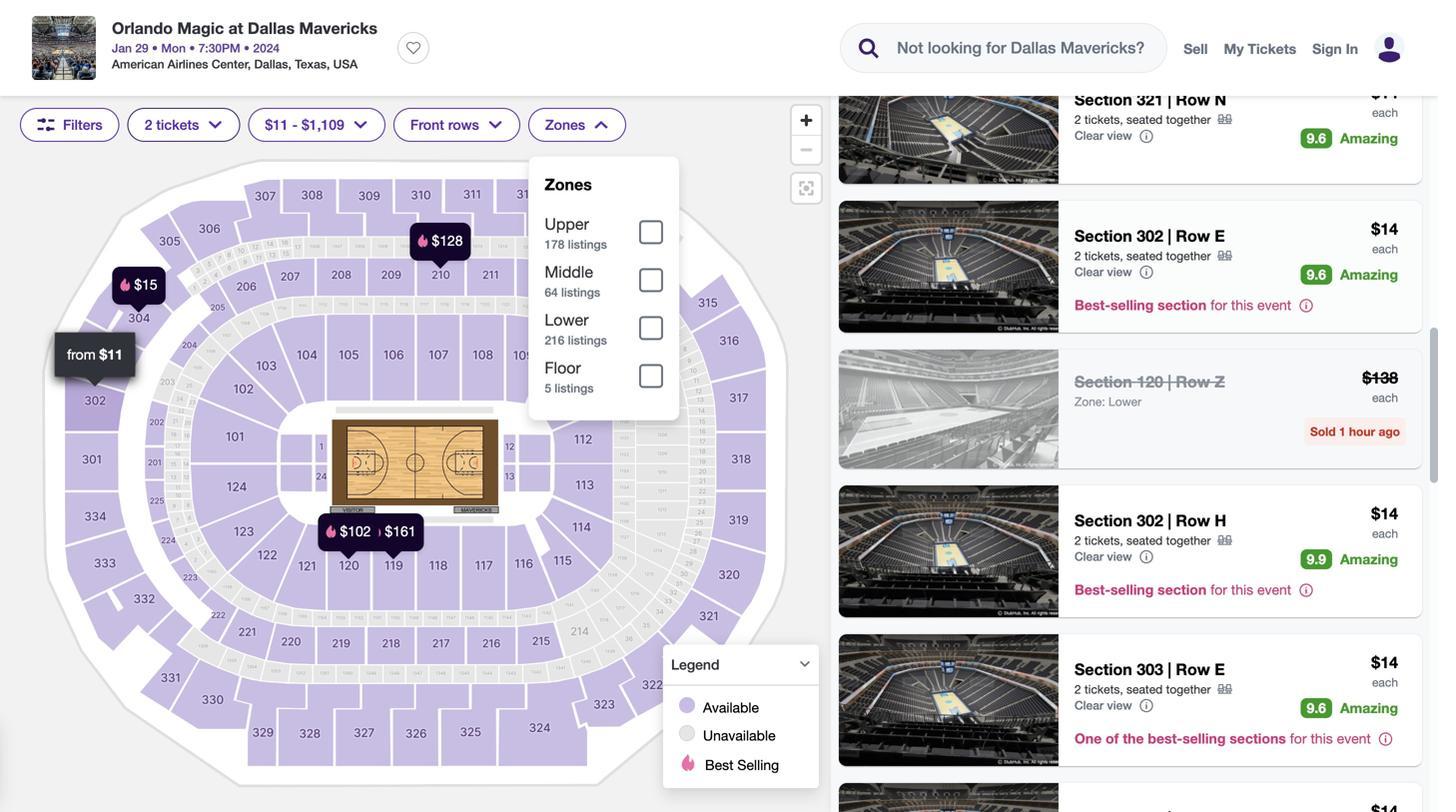 Task type: vqa. For each thing, say whether or not it's contained in the screenshot.
seated
yes



Task type: describe. For each thing, give the bounding box(es) containing it.
2 zones from the top
[[545, 175, 592, 194]]

sign
[[1313, 40, 1343, 57]]

selling
[[738, 757, 780, 773]]

section 303 | row e
[[1075, 660, 1226, 679]]

amazing for section 302 | row h
[[1341, 551, 1399, 568]]

2 for section 302 | row e
[[1075, 249, 1082, 263]]

middle
[[545, 263, 593, 281]]

1 • from the left
[[152, 41, 158, 55]]

orlando magic at dallas mavericks jan 29 • mon • 7:30pm • 2024 american airlines center , dallas, texas, usa
[[112, 18, 378, 71]]

in
[[1347, 40, 1359, 57]]

best- for section 302 | row e
[[1075, 297, 1111, 313]]

american airlines center link
[[112, 57, 248, 71]]

each for section 303 | row e
[[1373, 676, 1399, 690]]

$11
[[265, 116, 289, 133]]

view for section 303 | row e
[[1108, 699, 1133, 713]]

sell link
[[1184, 40, 1209, 57]]

front
[[411, 116, 444, 133]]

1 view from seat image from the top
[[839, 65, 1059, 184]]

dallas,
[[254, 57, 292, 71]]

216
[[545, 333, 565, 347]]

2024
[[253, 41, 280, 55]]

view for section 302 | row h
[[1108, 550, 1133, 564]]

floor
[[545, 359, 581, 377]]

middle 64 listings
[[545, 263, 601, 299]]

9.6 for section 321 | row n
[[1307, 130, 1327, 147]]

view for section 302 | row e
[[1108, 265, 1133, 279]]

clear view for section 302 | row h
[[1075, 550, 1133, 564]]

tooltip image for | row e
[[1139, 698, 1155, 714]]

section for section 302 | row e
[[1075, 226, 1133, 245]]

2 tickets
[[145, 116, 199, 133]]

sections
[[1230, 731, 1287, 747]]

section 302 | row e
[[1075, 226, 1226, 245]]

| for section 302 | row e
[[1168, 226, 1172, 245]]

302 for | row h
[[1137, 511, 1164, 530]]

view from seat image for section 302 | row e
[[839, 201, 1059, 333]]

event for section 302 | row e
[[1258, 297, 1292, 313]]

2 tickets button
[[128, 108, 240, 142]]

tickets for section 321 | row n
[[1085, 113, 1120, 127]]

magic
[[177, 18, 224, 37]]

, for section 303 | row e
[[1120, 683, 1124, 697]]

$14 for section 321 | row n
[[1372, 83, 1399, 102]]

each for section 321 | row n
[[1373, 106, 1399, 120]]

together for section 302 | row h
[[1167, 534, 1212, 548]]

$11 - $1,109 button
[[248, 108, 386, 142]]

n
[[1215, 90, 1227, 109]]

section 302 | row h
[[1075, 511, 1227, 530]]

amazing for section 302 | row e
[[1341, 266, 1399, 283]]

2 for section 303 | row e
[[1075, 683, 1082, 697]]

event for section 302 | row h
[[1258, 582, 1292, 598]]

view from seat image for section 303 | row e
[[839, 635, 1059, 767]]

orlando magic at dallas mavericks link
[[112, 16, 378, 40]]

sign in
[[1313, 40, 1359, 57]]

row for section 321 | row n
[[1176, 90, 1211, 109]]

upper
[[545, 215, 589, 233]]

3 • from the left
[[244, 41, 250, 55]]

2 tickets , seated together for section 303 | row e
[[1075, 683, 1212, 697]]

listings for middle
[[562, 285, 601, 299]]

best-selling section for | row h
[[1075, 582, 1207, 598]]

best- for section 302 | row h
[[1075, 582, 1111, 598]]

7:30pm
[[199, 41, 241, 55]]

clear view for section 303 | row e
[[1075, 699, 1133, 713]]

each for section 302 | row h
[[1373, 527, 1399, 541]]

2 tickets , seated together for section 302 | row e
[[1075, 249, 1212, 263]]

tickets for section 302 | row e
[[1085, 249, 1120, 263]]

amazing for section 321 | row n
[[1341, 130, 1399, 147]]

rows
[[448, 116, 479, 133]]

, for section 321 | row n
[[1120, 113, 1124, 127]]

clear view for section 321 | row n
[[1075, 129, 1133, 143]]

section for | row e
[[1158, 297, 1207, 313]]

5
[[545, 381, 552, 395]]

for for section 302 | row h
[[1211, 582, 1228, 598]]

5 view from seat image from the top
[[839, 784, 1059, 812]]

, inside orlando magic at dallas mavericks jan 29 • mon • 7:30pm • 2024 american airlines center , dallas, texas, usa
[[248, 57, 251, 71]]

map region
[[0, 96, 831, 812]]

section for section 303 | row e
[[1075, 660, 1133, 679]]

this for section 303 | row e
[[1311, 731, 1334, 747]]

2 tickets , seated together for section 302 | row h
[[1075, 534, 1212, 548]]

2 inside 2 tickets 'button'
[[145, 116, 152, 133]]

best-
[[1149, 731, 1183, 747]]

178
[[545, 237, 565, 251]]

lower 216 listings
[[545, 311, 607, 347]]

e for section 303 | row e
[[1215, 660, 1226, 679]]

amazing for section 303 | row e
[[1341, 700, 1399, 717]]

for for section 303 | row e
[[1291, 731, 1308, 747]]

at
[[229, 18, 243, 37]]

section 321 | row n
[[1075, 90, 1227, 109]]

clear for section 302 | row h
[[1075, 550, 1104, 564]]

64
[[545, 285, 558, 299]]

2 for section 321 | row n
[[1075, 113, 1082, 127]]

filters
[[63, 116, 103, 133]]



Task type: locate. For each thing, give the bounding box(es) containing it.
3 each from the top
[[1373, 527, 1399, 541]]

0 vertical spatial best-
[[1075, 297, 1111, 313]]

clear view
[[1075, 129, 1133, 143], [1075, 265, 1133, 279], [1075, 550, 1133, 564], [1075, 699, 1133, 713]]

each
[[1373, 106, 1399, 120], [1373, 242, 1399, 256], [1373, 527, 1399, 541], [1373, 676, 1399, 690]]

tickets down section 302 | row e
[[1085, 249, 1120, 263]]

my tickets
[[1225, 40, 1297, 57]]

clear down the section 321 | row n
[[1075, 129, 1104, 143]]

4 section from the top
[[1075, 660, 1133, 679]]

seated down 'section 302 | row h'
[[1127, 534, 1163, 548]]

1 e from the top
[[1215, 226, 1226, 245]]

• right 29 on the left top of page
[[152, 41, 158, 55]]

3 clear from the top
[[1075, 550, 1104, 564]]

0 vertical spatial tooltip image
[[1139, 549, 1155, 565]]

1 view from the top
[[1108, 129, 1133, 143]]

seated down 321
[[1127, 113, 1163, 127]]

1 together from the top
[[1167, 113, 1212, 127]]

0 vertical spatial this
[[1232, 297, 1254, 313]]

seated for section 321 | row n
[[1127, 113, 1163, 127]]

e
[[1215, 226, 1226, 245], [1215, 660, 1226, 679]]

2 tickets , seated together
[[1075, 113, 1212, 127], [1075, 249, 1212, 263], [1075, 534, 1212, 548], [1075, 683, 1212, 697]]

tickets inside 'button'
[[156, 116, 199, 133]]

4 | from the top
[[1168, 660, 1172, 679]]

sell
[[1184, 40, 1209, 57]]

dallas mavericks tickets image
[[32, 16, 96, 80]]

section down section 302 | row e
[[1158, 297, 1207, 313]]

mon
[[161, 41, 186, 55]]

together down section 303 | row e
[[1167, 683, 1212, 697]]

1 vertical spatial event
[[1258, 582, 1292, 598]]

tickets down the section 321 | row n
[[1085, 113, 1120, 127]]

, down the section 321 | row n
[[1120, 113, 1124, 127]]

usa
[[333, 57, 358, 71]]

for for section 302 | row e
[[1211, 297, 1228, 313]]

•
[[152, 41, 158, 55], [189, 41, 195, 55], [244, 41, 250, 55]]

2 down american
[[145, 116, 152, 133]]

section
[[1158, 297, 1207, 313], [1158, 582, 1207, 598]]

map marker image
[[410, 223, 471, 261], [112, 267, 166, 305], [318, 514, 379, 552], [363, 514, 424, 552]]

1 section from the top
[[1075, 90, 1133, 109]]

2 9.6 from the top
[[1307, 266, 1327, 283]]

0 vertical spatial e
[[1215, 226, 1226, 245]]

2 together from the top
[[1167, 249, 1212, 263]]

view down 'section 302 | row h'
[[1108, 550, 1133, 564]]

listings down middle
[[562, 285, 601, 299]]

clear view for section 302 | row e
[[1075, 265, 1133, 279]]

my tickets link
[[1225, 40, 1297, 57]]

2 row from the top
[[1176, 226, 1211, 245]]

9.6 for section 302 | row e
[[1307, 266, 1327, 283]]

0 vertical spatial 9.6
[[1307, 130, 1327, 147]]

2 section from the top
[[1075, 226, 1133, 245]]

9.6 for section 303 | row e
[[1307, 700, 1327, 717]]

clear for section 321 | row n
[[1075, 129, 1104, 143]]

selling down 'section 302 | row h'
[[1111, 582, 1154, 598]]

1 vertical spatial for this event
[[1211, 582, 1292, 598]]

1 vertical spatial selling
[[1111, 582, 1154, 598]]

1 $14 from the top
[[1372, 83, 1399, 102]]

event for section 303 | row e
[[1338, 731, 1372, 747]]

9.6
[[1307, 130, 1327, 147], [1307, 266, 1327, 283], [1307, 700, 1327, 717]]

legend
[[671, 657, 720, 673]]

, left "dallas," on the top left of the page
[[248, 57, 251, 71]]

seated
[[1127, 113, 1163, 127], [1127, 249, 1163, 263], [1127, 534, 1163, 548], [1127, 683, 1163, 697]]

1 each from the top
[[1373, 106, 1399, 120]]

sign in link
[[1313, 40, 1359, 57]]

2 tickets , seated together down section 303 | row e
[[1075, 683, 1212, 697]]

clear up one
[[1075, 699, 1104, 713]]

2 best-selling section from the top
[[1075, 582, 1207, 598]]

2 vertical spatial this
[[1311, 731, 1334, 747]]

seated for section 302 | row h
[[1127, 534, 1163, 548]]

, for section 302 | row h
[[1120, 534, 1124, 548]]

tickets down 'section 302 | row h'
[[1085, 534, 1120, 548]]

2 horizontal spatial •
[[244, 41, 250, 55]]

clear down 'section 302 | row h'
[[1075, 550, 1104, 564]]

2 tickets , seated together down 321
[[1075, 113, 1212, 127]]

tickets
[[1248, 40, 1297, 57]]

best-selling section for | row e
[[1075, 297, 1207, 313]]

| for section 321 | row n
[[1168, 90, 1172, 109]]

2 best- from the top
[[1075, 582, 1111, 598]]

tickets for section 303 | row e
[[1085, 683, 1120, 697]]

seated for section 302 | row e
[[1127, 249, 1163, 263]]

1 vertical spatial 9.6
[[1307, 266, 1327, 283]]

3 together from the top
[[1167, 534, 1212, 548]]

for this event for section 303 | row e
[[1291, 731, 1372, 747]]

2 down 'section 302 | row h'
[[1075, 534, 1082, 548]]

best- down 'section 302 | row h'
[[1075, 582, 1111, 598]]

2 tickets , seated together down 'section 302 | row h'
[[1075, 534, 1212, 548]]

view down the section 321 | row n
[[1108, 129, 1133, 143]]

0 vertical spatial 302
[[1137, 226, 1164, 245]]

2 for section 302 | row h
[[1075, 534, 1082, 548]]

view from seat image
[[839, 65, 1059, 184], [839, 201, 1059, 333], [839, 486, 1059, 618], [839, 635, 1059, 767], [839, 784, 1059, 812]]

zoom out image
[[792, 136, 821, 164]]

selling left sections
[[1183, 731, 1226, 747]]

available
[[703, 699, 759, 716]]

tooltip image up the
[[1139, 698, 1155, 714]]

0 vertical spatial for
[[1211, 297, 1228, 313]]

3 seated from the top
[[1127, 534, 1163, 548]]

together down the section 321 | row n
[[1167, 113, 1212, 127]]

orlando
[[112, 18, 173, 37]]

2 down section 302 | row e
[[1075, 249, 1082, 263]]

clear for section 302 | row e
[[1075, 265, 1104, 279]]

view for section 321 | row n
[[1108, 129, 1133, 143]]

listings for upper
[[568, 237, 607, 251]]

1 clear view from the top
[[1075, 129, 1133, 143]]

1 amazing from the top
[[1341, 130, 1399, 147]]

for right sections
[[1291, 731, 1308, 747]]

view
[[1108, 129, 1133, 143], [1108, 265, 1133, 279], [1108, 550, 1133, 564], [1108, 699, 1133, 713]]

this for section 302 | row e
[[1232, 297, 1254, 313]]

selling for | row h
[[1111, 582, 1154, 598]]

best
[[705, 757, 734, 773]]

2 amazing from the top
[[1341, 266, 1399, 283]]

listings inside upper 178 listings
[[568, 237, 607, 251]]

clear view up of
[[1075, 699, 1133, 713]]

e for section 302 | row e
[[1215, 226, 1226, 245]]

2 vertical spatial for
[[1291, 731, 1308, 747]]

3 view from seat image from the top
[[839, 486, 1059, 618]]

$14
[[1372, 83, 1399, 102], [1372, 219, 1399, 238], [1372, 504, 1399, 523], [1372, 653, 1399, 672]]

$11 - $1,109
[[265, 116, 345, 133]]

, down 'section 302 | row h'
[[1120, 534, 1124, 548]]

2 up one
[[1075, 683, 1082, 697]]

upper 178 listings
[[545, 215, 607, 251]]

1 clear from the top
[[1075, 129, 1104, 143]]

0 vertical spatial section
[[1158, 297, 1207, 313]]

legend button
[[663, 645, 819, 685]]

listings down floor
[[555, 381, 594, 395]]

4 view from the top
[[1108, 699, 1133, 713]]

together for section 303 | row e
[[1167, 683, 1212, 697]]

-
[[292, 116, 298, 133]]

1 vertical spatial best-
[[1075, 582, 1111, 598]]

3 amazing from the top
[[1341, 551, 1399, 568]]

3 | from the top
[[1168, 511, 1172, 530]]

1 zones from the top
[[545, 116, 586, 133]]

front rows button
[[394, 108, 520, 142]]

view down section 302 | row e
[[1108, 265, 1133, 279]]

for down section 302 | row e
[[1211, 297, 1228, 313]]

3 clear view from the top
[[1075, 550, 1133, 564]]

of
[[1106, 731, 1119, 747]]

1 section from the top
[[1158, 297, 1207, 313]]

3 9.6 from the top
[[1307, 700, 1327, 717]]

303
[[1137, 660, 1164, 679]]

2 vertical spatial for this event
[[1291, 731, 1372, 747]]

2 view from seat image from the top
[[839, 201, 1059, 333]]

listings inside lower 216 listings
[[568, 333, 607, 347]]

tickets up of
[[1085, 683, 1120, 697]]

2 vertical spatial event
[[1338, 731, 1372, 747]]

lower
[[545, 311, 589, 329]]

for this event for section 302 | row e
[[1211, 297, 1292, 313]]

zones button
[[528, 108, 627, 142]]

4 seated from the top
[[1127, 683, 1163, 697]]

each for section 302 | row e
[[1373, 242, 1399, 256]]

view from seat image for section 302 | row h
[[839, 486, 1059, 618]]

dallas
[[248, 18, 295, 37]]

for down h on the right bottom of the page
[[1211, 582, 1228, 598]]

1 vertical spatial for
[[1211, 582, 1228, 598]]

section for section 302 | row h
[[1075, 511, 1133, 530]]

4 together from the top
[[1167, 683, 1212, 697]]

2 vertical spatial selling
[[1183, 731, 1226, 747]]

$14 for section 302 | row h
[[1372, 504, 1399, 523]]

302
[[1137, 226, 1164, 245], [1137, 511, 1164, 530]]

| for section 302 | row h
[[1168, 511, 1172, 530]]

1 row from the top
[[1176, 90, 1211, 109]]

1 vertical spatial e
[[1215, 660, 1226, 679]]

1 vertical spatial tooltip image
[[1299, 583, 1315, 599]]

row for section 302 | row h
[[1176, 511, 1211, 530]]

3 row from the top
[[1176, 511, 1211, 530]]

0 vertical spatial best-selling section
[[1075, 297, 1207, 313]]

listings down upper
[[568, 237, 607, 251]]

tickets for section 302 | row h
[[1085, 534, 1120, 548]]

1 9.6 from the top
[[1307, 130, 1327, 147]]

listings down lower
[[568, 333, 607, 347]]

zones
[[545, 116, 586, 133], [545, 175, 592, 194]]

302 for | row e
[[1137, 226, 1164, 245]]

2 vertical spatial 9.6
[[1307, 700, 1327, 717]]

floor 5 listings
[[545, 359, 594, 395]]

tickets
[[1085, 113, 1120, 127], [156, 116, 199, 133], [1085, 249, 1120, 263], [1085, 534, 1120, 548], [1085, 683, 1120, 697]]

$14 for section 303 | row e
[[1372, 653, 1399, 672]]

this
[[1232, 297, 1254, 313], [1232, 582, 1254, 598], [1311, 731, 1334, 747]]

2 | from the top
[[1168, 226, 1172, 245]]

mavericks
[[299, 18, 378, 37]]

4 view from seat image from the top
[[839, 635, 1059, 767]]

zones inside button
[[545, 116, 586, 133]]

4 each from the top
[[1373, 676, 1399, 690]]

2 tickets , seated together for section 321 | row n
[[1075, 113, 1212, 127]]

2 $14 from the top
[[1372, 219, 1399, 238]]

the
[[1123, 731, 1145, 747]]

selling
[[1111, 297, 1154, 313], [1111, 582, 1154, 598], [1183, 731, 1226, 747]]

1 | from the top
[[1168, 90, 1172, 109]]

2 down the section 321 | row n
[[1075, 113, 1082, 127]]

2 view from the top
[[1108, 265, 1133, 279]]

seated down section 302 | row e
[[1127, 249, 1163, 263]]

zoom in image
[[792, 106, 821, 135]]

selling down section 302 | row e
[[1111, 297, 1154, 313]]

best-
[[1075, 297, 1111, 313], [1075, 582, 1111, 598]]

row for section 302 | row e
[[1176, 226, 1211, 245]]

4 2 tickets , seated together from the top
[[1075, 683, 1212, 697]]

1 vertical spatial this
[[1232, 582, 1254, 598]]

one
[[1075, 731, 1102, 747]]

listings for floor
[[555, 381, 594, 395]]

section down 'section 302 | row h'
[[1158, 582, 1207, 598]]

section for | row h
[[1158, 582, 1207, 598]]

,
[[248, 57, 251, 71], [1120, 113, 1124, 127], [1120, 249, 1124, 263], [1120, 534, 1124, 548], [1120, 683, 1124, 697]]

tooltip image
[[1139, 128, 1155, 144], [1139, 264, 1155, 280], [1299, 298, 1315, 314], [1379, 731, 1395, 747]]

jan
[[112, 41, 132, 55]]

together down 'section 302 | row h'
[[1167, 534, 1212, 548]]

together for section 302 | row e
[[1167, 249, 1212, 263]]

unavailable
[[703, 727, 776, 744]]

clear for section 303 | row e
[[1075, 699, 1104, 713]]

best selling
[[705, 757, 780, 773]]

best- down section 302 | row e
[[1075, 297, 1111, 313]]

$1,109
[[302, 116, 345, 133]]

1 vertical spatial section
[[1158, 582, 1207, 598]]

2 section from the top
[[1158, 582, 1207, 598]]

best-selling section down 'section 302 | row h'
[[1075, 582, 1207, 598]]

2 vertical spatial tooltip image
[[1139, 698, 1155, 714]]

4 clear from the top
[[1075, 699, 1104, 713]]

Not looking for Dallas Mavericks? search field
[[882, 24, 1164, 72]]

together for section 321 | row n
[[1167, 113, 1212, 127]]

2 302 from the top
[[1137, 511, 1164, 530]]

0 horizontal spatial •
[[152, 41, 158, 55]]

2 clear view from the top
[[1075, 265, 1133, 279]]

listings inside middle 64 listings
[[562, 285, 601, 299]]

airlines
[[168, 57, 208, 71]]

tooltip image down 9.9
[[1299, 583, 1315, 599]]

clear view down 'section 302 | row h'
[[1075, 550, 1133, 564]]

• up airlines
[[189, 41, 195, 55]]

4 amazing from the top
[[1341, 700, 1399, 717]]

0 vertical spatial selling
[[1111, 297, 1154, 313]]

1 best-selling section from the top
[[1075, 297, 1207, 313]]

1 vertical spatial best-selling section
[[1075, 582, 1207, 598]]

$14 for section 302 | row e
[[1372, 219, 1399, 238]]

tooltip image for | row h
[[1139, 549, 1155, 565]]

tickets down american airlines center link
[[156, 116, 199, 133]]

seated for section 303 | row e
[[1127, 683, 1163, 697]]

listings for lower
[[568, 333, 607, 347]]

3 section from the top
[[1075, 511, 1133, 530]]

section
[[1075, 90, 1133, 109], [1075, 226, 1133, 245], [1075, 511, 1133, 530], [1075, 660, 1133, 679]]

, down section 302 | row e
[[1120, 249, 1124, 263]]

3 view from the top
[[1108, 550, 1133, 564]]

one of the best-selling sections
[[1075, 731, 1287, 747]]

row for section 303 | row e
[[1176, 660, 1211, 679]]

2 2 tickets , seated together from the top
[[1075, 249, 1212, 263]]

clear view down the section 321 | row n
[[1075, 129, 1133, 143]]

2 each from the top
[[1373, 242, 1399, 256]]

321
[[1137, 90, 1164, 109]]

american
[[112, 57, 164, 71]]

clear
[[1075, 129, 1104, 143], [1075, 265, 1104, 279], [1075, 550, 1104, 564], [1075, 699, 1104, 713]]

1 horizontal spatial •
[[189, 41, 195, 55]]

texas,
[[295, 57, 330, 71]]

| for section 303 | row e
[[1168, 660, 1172, 679]]

section for section 321 | row n
[[1075, 90, 1133, 109]]

|
[[1168, 90, 1172, 109], [1168, 226, 1172, 245], [1168, 511, 1172, 530], [1168, 660, 1172, 679]]

together
[[1167, 113, 1212, 127], [1167, 249, 1212, 263], [1167, 534, 1212, 548], [1167, 683, 1212, 697]]

1 2 tickets , seated together from the top
[[1075, 113, 1212, 127]]

• left '2024' at the left of the page
[[244, 41, 250, 55]]

4 row from the top
[[1176, 660, 1211, 679]]

2 tickets , seated together down section 302 | row e
[[1075, 249, 1212, 263]]

1 302 from the top
[[1137, 226, 1164, 245]]

listings inside floor 5 listings
[[555, 381, 594, 395]]

2 clear from the top
[[1075, 265, 1104, 279]]

2 • from the left
[[189, 41, 195, 55]]

2 seated from the top
[[1127, 249, 1163, 263]]

row
[[1176, 90, 1211, 109], [1176, 226, 1211, 245], [1176, 511, 1211, 530], [1176, 660, 1211, 679]]

event
[[1258, 297, 1292, 313], [1258, 582, 1292, 598], [1338, 731, 1372, 747]]

clear view down section 302 | row e
[[1075, 265, 1133, 279]]

this for section 302 | row h
[[1232, 582, 1254, 598]]

filters button
[[20, 108, 120, 142]]

1 vertical spatial 302
[[1137, 511, 1164, 530]]

9.9
[[1307, 551, 1327, 568]]

2
[[1075, 113, 1082, 127], [145, 116, 152, 133], [1075, 249, 1082, 263], [1075, 534, 1082, 548], [1075, 683, 1082, 697]]

my
[[1225, 40, 1245, 57]]

together down section 302 | row e
[[1167, 249, 1212, 263]]

seated down section 303 | row e
[[1127, 683, 1163, 697]]

1 vertical spatial zones
[[545, 175, 592, 194]]

best-selling section
[[1075, 297, 1207, 313], [1075, 582, 1207, 598]]

clear down section 302 | row e
[[1075, 265, 1104, 279]]

3 2 tickets , seated together from the top
[[1075, 534, 1212, 548]]

for this event for section 302 | row h
[[1211, 582, 1292, 598]]

0 vertical spatial zones
[[545, 116, 586, 133]]

tooltip image
[[1139, 549, 1155, 565], [1299, 583, 1315, 599], [1139, 698, 1155, 714]]

tooltip image down 'section 302 | row h'
[[1139, 549, 1155, 565]]

listings
[[568, 237, 607, 251], [562, 285, 601, 299], [568, 333, 607, 347], [555, 381, 594, 395]]

, down section 303 | row e
[[1120, 683, 1124, 697]]

2 e from the top
[[1215, 660, 1226, 679]]

center
[[212, 57, 248, 71]]

front rows
[[411, 116, 479, 133]]

0 vertical spatial event
[[1258, 297, 1292, 313]]

4 $14 from the top
[[1372, 653, 1399, 672]]

view up of
[[1108, 699, 1133, 713]]

3 $14 from the top
[[1372, 504, 1399, 523]]

selling for | row e
[[1111, 297, 1154, 313]]

for this event
[[1211, 297, 1292, 313], [1211, 582, 1292, 598], [1291, 731, 1372, 747]]

1 best- from the top
[[1075, 297, 1111, 313]]

0 vertical spatial for this event
[[1211, 297, 1292, 313]]

best-selling section down section 302 | row e
[[1075, 297, 1207, 313]]

29
[[135, 41, 149, 55]]

, for section 302 | row e
[[1120, 249, 1124, 263]]

1 seated from the top
[[1127, 113, 1163, 127]]

4 clear view from the top
[[1075, 699, 1133, 713]]

h
[[1215, 511, 1227, 530]]



